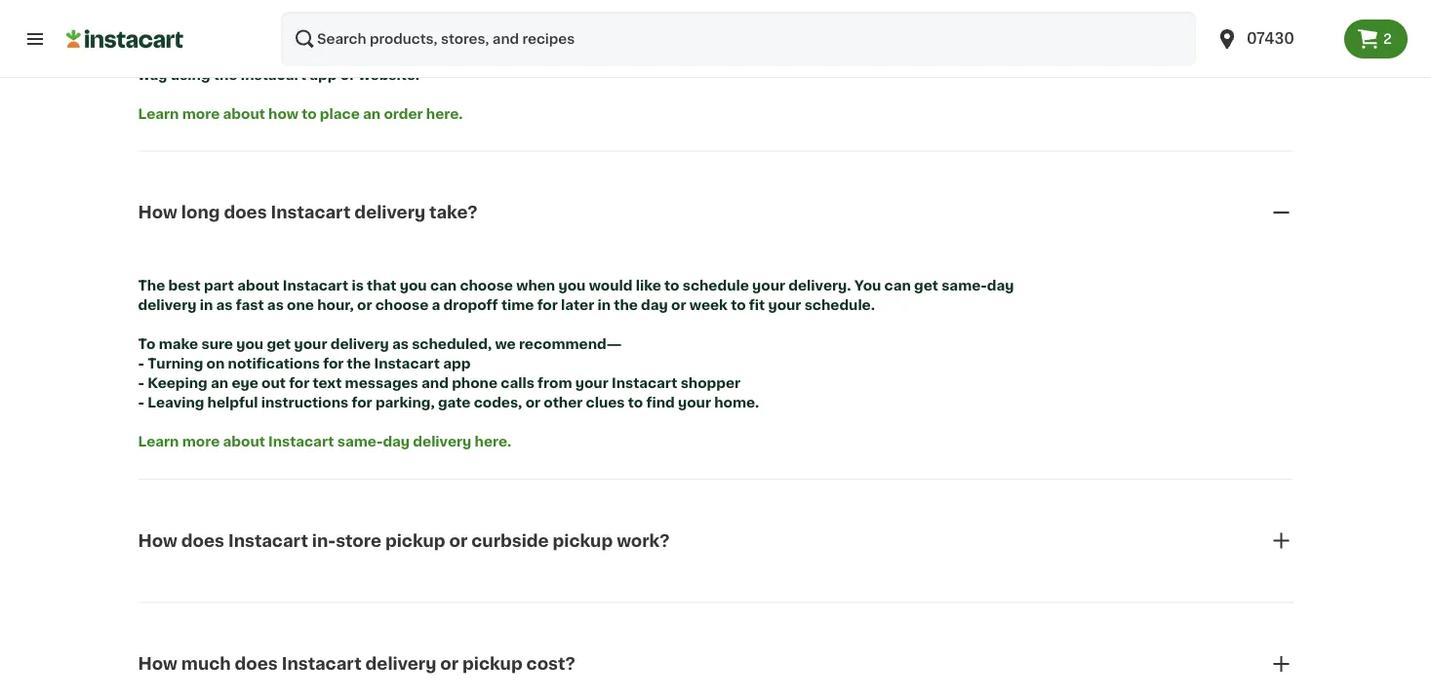 Task type: locate. For each thing, give the bounding box(es) containing it.
shopper
[[440, 29, 500, 42], [859, 48, 919, 62], [681, 376, 741, 390]]

home.
[[714, 396, 759, 410]]

1 horizontal spatial pickup
[[462, 656, 523, 673]]

and left deliver
[[648, 29, 676, 42]]

1 vertical spatial get
[[267, 337, 291, 351]]

turning
[[148, 357, 203, 371]]

does inside how long does instacart delivery take? dropdown button
[[224, 205, 267, 221]]

choose up dropoff
[[460, 279, 513, 293]]

messages
[[345, 376, 418, 390]]

0 vertical spatial store
[[679, 9, 716, 23]]

1 learn from the top
[[138, 107, 179, 120]]

the
[[138, 279, 165, 293]]

for left products
[[512, 9, 533, 23]]

with down order.
[[788, 48, 820, 62]]

0 vertical spatial an
[[363, 107, 381, 120]]

would
[[589, 279, 633, 293]]

pickup left cost?
[[462, 656, 523, 673]]

0 horizontal spatial app
[[310, 68, 337, 81]]

1 vertical spatial is
[[352, 279, 364, 293]]

in down 'part'
[[200, 298, 213, 312]]

0 horizontal spatial store
[[336, 533, 381, 549]]

how much does instacart delivery or pickup cost?
[[138, 656, 575, 673]]

to
[[591, 29, 606, 42], [302, 107, 317, 120], [664, 279, 679, 293], [731, 298, 746, 312], [628, 396, 643, 410]]

or
[[390, 9, 406, 23], [340, 68, 355, 81], [357, 298, 372, 312], [671, 298, 686, 312], [525, 396, 541, 410], [449, 533, 468, 549], [440, 656, 459, 673]]

app
[[360, 9, 387, 23], [310, 68, 337, 81], [443, 357, 470, 371]]

0 vertical spatial -
[[138, 357, 144, 371]]

1 horizontal spatial here.
[[475, 435, 511, 449]]

0 horizontal spatial place
[[320, 107, 360, 120]]

an
[[363, 107, 381, 120], [211, 376, 228, 390]]

1 horizontal spatial a
[[432, 298, 440, 312]]

in left "area"
[[504, 29, 517, 42]]

0 vertical spatial day
[[987, 279, 1014, 293]]

1 vertical spatial an
[[211, 376, 228, 390]]

dropoff
[[443, 298, 498, 312]]

1 vertical spatial from
[[538, 376, 572, 390]]

None search field
[[281, 12, 1196, 66]]

delivery
[[905, 29, 963, 42], [354, 205, 425, 221], [138, 298, 197, 312], [330, 337, 389, 351], [413, 435, 471, 449], [365, 656, 436, 673]]

1 vertical spatial of
[[1001, 48, 1016, 62]]

1 vertical spatial does
[[181, 533, 224, 549]]

0 vertical spatial shopper
[[440, 29, 500, 42]]

1 vertical spatial shopper
[[859, 48, 919, 62]]

1 horizontal spatial you
[[854, 279, 881, 293]]

you
[[902, 9, 929, 23], [298, 29, 325, 42], [400, 279, 427, 293], [558, 279, 586, 293], [236, 337, 264, 351]]

is inside the best part about instacart is that you can choose when you would like to schedule your delivery. you can get same-day delivery in as fast as one hour, or choose a dropoff time for later in the day or week to fit your schedule.
[[352, 279, 364, 293]]

day
[[987, 279, 1014, 293], [641, 298, 668, 312], [383, 435, 410, 449]]

1 vertical spatial a
[[432, 298, 440, 312]]

we
[[495, 337, 516, 351]]

fast
[[236, 298, 264, 312]]

0 vertical spatial how
[[138, 205, 177, 221]]

is left that
[[352, 279, 364, 293]]

for down when
[[537, 298, 558, 312]]

1 vertical spatial more
[[182, 435, 220, 449]]

app inside to make sure you get your delivery as scheduled, we recommend— - turning on notifications for the instacart app - keeping an eye out for text messages and phone calls from your instacart shopper - leaving helpful instructions for parking, gate codes, or other clues to find your home.
[[443, 357, 470, 371]]

connect
[[234, 29, 294, 42]]

2 vertical spatial shopper
[[681, 376, 741, 390]]

1 horizontal spatial day
[[641, 298, 668, 312]]

is up the step
[[966, 29, 978, 42]]

app down door"
[[310, 68, 337, 81]]

place up every
[[933, 9, 973, 23]]

more for learn more about instacart same-day delivery here.
[[182, 435, 220, 449]]

1 vertical spatial how
[[138, 533, 177, 549]]

area
[[556, 29, 588, 42]]

from
[[605, 9, 639, 23], [538, 376, 572, 390]]

using
[[171, 68, 210, 81]]

fit
[[749, 298, 765, 312]]

1 vertical spatial you
[[854, 279, 881, 293]]

about down "helpful"
[[223, 435, 265, 449]]

from up other
[[538, 376, 572, 390]]

as
[[216, 298, 233, 312], [267, 298, 284, 312], [392, 337, 409, 351]]

as down 'part'
[[216, 298, 233, 312]]

more down using on the top left of page
[[182, 107, 220, 120]]

1 horizontal spatial store
[[679, 9, 716, 23]]

store inside it's simple. using the instacart app or website, shop for products from your store of choice near you. once you place your order, instacart will connect you with a personal shopper in your area to shop and deliver your order. contactless delivery is available with our "leave at my door" option. you can track your order's progress and communicate with your shopper every step of the way using the instacart app or website.
[[679, 9, 716, 23]]

1 horizontal spatial same-
[[942, 279, 987, 293]]

0 horizontal spatial day
[[383, 435, 410, 449]]

0 horizontal spatial of
[[719, 9, 734, 23]]

1 - from the top
[[138, 357, 144, 371]]

0 vertical spatial a
[[362, 29, 371, 42]]

a up option.
[[362, 29, 371, 42]]

1 horizontal spatial as
[[267, 298, 284, 312]]

on
[[206, 357, 225, 371]]

to right "area"
[[591, 29, 606, 42]]

1 horizontal spatial with
[[328, 29, 359, 42]]

1 vertical spatial place
[[320, 107, 360, 120]]

0 vertical spatial get
[[914, 279, 938, 293]]

can left track
[[426, 48, 453, 62]]

here. right 'order'
[[426, 107, 463, 120]]

the inside to make sure you get your delivery as scheduled, we recommend— - turning on notifications for the instacart app - keeping an eye out for text messages and phone calls from your instacart shopper - leaving helpful instructions for parking, gate codes, or other clues to find your home.
[[347, 357, 371, 371]]

0 horizontal spatial is
[[352, 279, 364, 293]]

0 horizontal spatial shopper
[[440, 29, 500, 42]]

0 horizontal spatial from
[[538, 376, 572, 390]]

does
[[224, 205, 267, 221], [181, 533, 224, 549], [235, 656, 278, 673]]

or inside to make sure you get your delivery as scheduled, we recommend— - turning on notifications for the instacart app - keeping an eye out for text messages and phone calls from your instacart shopper - leaving helpful instructions for parking, gate codes, or other clues to find your home.
[[525, 396, 541, 410]]

a left dropoff
[[432, 298, 440, 312]]

shop up track
[[473, 9, 509, 23]]

place right how
[[320, 107, 360, 120]]

0 vertical spatial you
[[396, 48, 423, 62]]

0 vertical spatial of
[[719, 9, 734, 23]]

the
[[264, 9, 288, 23], [1020, 48, 1044, 62], [213, 68, 237, 81], [614, 298, 638, 312], [347, 357, 371, 371]]

1 vertical spatial shop
[[610, 29, 645, 42]]

that
[[367, 279, 396, 293]]

0 vertical spatial from
[[605, 9, 639, 23]]

learn down leaving
[[138, 435, 179, 449]]

app up personal on the top left of the page
[[360, 9, 387, 23]]

0 horizontal spatial get
[[267, 337, 291, 351]]

1 horizontal spatial is
[[966, 29, 978, 42]]

order's
[[533, 48, 584, 62]]

you up schedule.
[[854, 279, 881, 293]]

part
[[204, 279, 234, 293]]

keeping
[[148, 376, 208, 390]]

2 vertical spatial does
[[235, 656, 278, 673]]

learn more about how to place an order here.
[[138, 107, 463, 120]]

from inside to make sure you get your delivery as scheduled, we recommend— - turning on notifications for the instacart app - keeping an eye out for text messages and phone calls from your instacart shopper - leaving helpful instructions for parking, gate codes, or other clues to find your home.
[[538, 376, 572, 390]]

1 07430 button from the left
[[1204, 12, 1344, 66]]

2 vertical spatial how
[[138, 656, 177, 673]]

2 horizontal spatial day
[[987, 279, 1014, 293]]

more down leaving
[[182, 435, 220, 449]]

store
[[679, 9, 716, 23], [336, 533, 381, 549]]

with up the way on the left top of the page
[[138, 48, 169, 62]]

a
[[362, 29, 371, 42], [432, 298, 440, 312]]

the inside the best part about instacart is that you can choose when you would like to schedule your delivery. you can get same-day delivery in as fast as one hour, or choose a dropoff time for later in the day or week to fit your schedule.
[[614, 298, 638, 312]]

the up messages
[[347, 357, 371, 371]]

will
[[207, 29, 231, 42]]

2 more from the top
[[182, 435, 220, 449]]

place
[[933, 9, 973, 23], [320, 107, 360, 120]]

get
[[914, 279, 938, 293], [267, 337, 291, 351]]

of up deliver
[[719, 9, 734, 23]]

how inside dropdown button
[[138, 533, 177, 549]]

- down to
[[138, 357, 144, 371]]

2 vertical spatial day
[[383, 435, 410, 449]]

does inside "how does instacart in-store pickup or curbside pickup work?" dropdown button
[[181, 533, 224, 549]]

an left 'order'
[[363, 107, 381, 120]]

you up notifications
[[236, 337, 264, 351]]

0 horizontal spatial you
[[396, 48, 423, 62]]

1 vertical spatial day
[[641, 298, 668, 312]]

2 button
[[1344, 20, 1408, 59]]

scheduled,
[[412, 337, 492, 351]]

in inside it's simple. using the instacart app or website, shop for products from your store of choice near you. once you place your order, instacart will connect you with a personal shopper in your area to shop and deliver your order. contactless delivery is available with our "leave at my door" option. you can track your order's progress and communicate with your shopper every step of the way using the instacart app or website.
[[504, 29, 517, 42]]

0 vertical spatial shop
[[473, 9, 509, 23]]

the down would
[[614, 298, 638, 312]]

about inside the best part about instacart is that you can choose when you would like to schedule your delivery. you can get same-day delivery in as fast as one hour, or choose a dropoff time for later in the day or week to fit your schedule.
[[237, 279, 279, 293]]

an inside to make sure you get your delivery as scheduled, we recommend— - turning on notifications for the instacart app - keeping an eye out for text messages and phone calls from your instacart shopper - leaving helpful instructions for parking, gate codes, or other clues to find your home.
[[211, 376, 228, 390]]

get inside to make sure you get your delivery as scheduled, we recommend— - turning on notifications for the instacart app - keeping an eye out for text messages and phone calls from your instacart shopper - leaving helpful instructions for parking, gate codes, or other clues to find your home.
[[267, 337, 291, 351]]

0 vertical spatial more
[[182, 107, 220, 120]]

you
[[396, 48, 423, 62], [854, 279, 881, 293]]

1 vertical spatial -
[[138, 376, 144, 390]]

2 vertical spatial and
[[421, 376, 449, 390]]

choose down that
[[375, 298, 428, 312]]

shopper up home.
[[681, 376, 741, 390]]

3 how from the top
[[138, 656, 177, 673]]

2 horizontal spatial pickup
[[553, 533, 613, 549]]

app down scheduled,
[[443, 357, 470, 371]]

2 learn from the top
[[138, 435, 179, 449]]

- left "keeping"
[[138, 376, 144, 390]]

here.
[[426, 107, 463, 120], [475, 435, 511, 449]]

and up gate
[[421, 376, 449, 390]]

1 vertical spatial app
[[310, 68, 337, 81]]

1 more from the top
[[182, 107, 220, 120]]

you right that
[[400, 279, 427, 293]]

as up messages
[[392, 337, 409, 351]]

can right delivery.
[[884, 279, 911, 293]]

-
[[138, 357, 144, 371], [138, 376, 144, 390], [138, 396, 144, 410]]

to right like
[[664, 279, 679, 293]]

it's
[[138, 9, 160, 23]]

1 horizontal spatial place
[[933, 9, 973, 23]]

of down available
[[1001, 48, 1016, 62]]

with up option.
[[328, 29, 359, 42]]

your up 'fit'
[[752, 279, 785, 293]]

one
[[287, 298, 314, 312]]

as inside to make sure you get your delivery as scheduled, we recommend— - turning on notifications for the instacart app - keeping an eye out for text messages and phone calls from your instacart shopper - leaving helpful instructions for parking, gate codes, or other clues to find your home.
[[392, 337, 409, 351]]

0 vertical spatial here.
[[426, 107, 463, 120]]

choose
[[460, 279, 513, 293], [375, 298, 428, 312]]

pickup right in-
[[385, 533, 445, 549]]

you right the once
[[902, 9, 929, 23]]

your right track
[[497, 48, 530, 62]]

from inside it's simple. using the instacart app or website, shop for products from your store of choice near you. once you place your order, instacart will connect you with a personal shopper in your area to shop and deliver your order. contactless delivery is available with our "leave at my door" option. you can track your order's progress and communicate with your shopper every step of the way using the instacart app or website.
[[605, 9, 639, 23]]

you down personal on the top left of the page
[[396, 48, 423, 62]]

you up later on the top left
[[558, 279, 586, 293]]

2 vertical spatial -
[[138, 396, 144, 410]]

2 horizontal spatial as
[[392, 337, 409, 351]]

0 horizontal spatial an
[[211, 376, 228, 390]]

1 vertical spatial learn
[[138, 435, 179, 449]]

learn for learn more about how to place an order here.
[[138, 107, 179, 120]]

1 vertical spatial about
[[237, 279, 279, 293]]

work?
[[617, 533, 670, 549]]

0 horizontal spatial same-
[[337, 435, 383, 449]]

shop up progress
[[610, 29, 645, 42]]

personal
[[374, 29, 437, 42]]

2
[[1383, 32, 1392, 46]]

instructions
[[261, 396, 349, 410]]

instacart
[[291, 9, 357, 23], [138, 29, 204, 42], [241, 68, 306, 81], [271, 205, 351, 221], [283, 279, 348, 293], [374, 357, 440, 371], [612, 376, 677, 390], [268, 435, 334, 449], [228, 533, 308, 549], [282, 656, 362, 673]]

0 vertical spatial choose
[[460, 279, 513, 293]]

my
[[271, 48, 294, 62]]

0 vertical spatial app
[[360, 9, 387, 23]]

for inside it's simple. using the instacart app or website, shop for products from your store of choice near you. once you place your order, instacart will connect you with a personal shopper in your area to shop and deliver your order. contactless delivery is available with our "leave at my door" option. you can track your order's progress and communicate with your shopper every step of the way using the instacart app or website.
[[512, 9, 533, 23]]

pickup left work?
[[553, 533, 613, 549]]

learn down the way on the left top of the page
[[138, 107, 179, 120]]

phone
[[452, 376, 498, 390]]

from up progress
[[605, 9, 639, 23]]

learn
[[138, 107, 179, 120], [138, 435, 179, 449]]

1 horizontal spatial an
[[363, 107, 381, 120]]

2 how from the top
[[138, 533, 177, 549]]

a inside the best part about instacart is that you can choose when you would like to schedule your delivery. you can get same-day delivery in as fast as one hour, or choose a dropoff time for later in the day or week to fit your schedule.
[[432, 298, 440, 312]]

about
[[223, 107, 265, 120], [237, 279, 279, 293], [223, 435, 265, 449]]

deliver
[[679, 29, 728, 42]]

and
[[648, 29, 676, 42], [655, 48, 682, 62], [421, 376, 449, 390]]

0 vertical spatial about
[[223, 107, 265, 120]]

- left leaving
[[138, 396, 144, 410]]

with
[[328, 29, 359, 42], [138, 48, 169, 62], [788, 48, 820, 62]]

instacart inside dropdown button
[[228, 533, 308, 549]]

about for instacart
[[223, 435, 265, 449]]

1 horizontal spatial app
[[360, 9, 387, 23]]

instacart logo image
[[66, 27, 183, 51]]

best
[[168, 279, 201, 293]]

1 horizontal spatial in
[[504, 29, 517, 42]]

0 horizontal spatial a
[[362, 29, 371, 42]]

way
[[138, 68, 167, 81]]

does inside how much does instacart delivery or pickup cost? dropdown button
[[235, 656, 278, 673]]

0 vertical spatial same-
[[942, 279, 987, 293]]

store inside dropdown button
[[336, 533, 381, 549]]

the down "leave
[[213, 68, 237, 81]]

1 how from the top
[[138, 205, 177, 221]]

how
[[138, 205, 177, 221], [138, 533, 177, 549], [138, 656, 177, 673]]

1 horizontal spatial get
[[914, 279, 938, 293]]

1 vertical spatial same-
[[337, 435, 383, 449]]

0 vertical spatial is
[[966, 29, 978, 42]]

0 vertical spatial does
[[224, 205, 267, 221]]

about up fast
[[237, 279, 279, 293]]

2 vertical spatial about
[[223, 435, 265, 449]]

1 horizontal spatial shopper
[[681, 376, 741, 390]]

schedule
[[683, 279, 749, 293]]

2 horizontal spatial app
[[443, 357, 470, 371]]

or inside dropdown button
[[449, 533, 468, 549]]

option.
[[342, 48, 393, 62]]

shopper down contactless
[[859, 48, 919, 62]]

for up instructions
[[289, 376, 309, 390]]

of
[[719, 9, 734, 23], [1001, 48, 1016, 62]]

0 horizontal spatial choose
[[375, 298, 428, 312]]

is
[[966, 29, 978, 42], [352, 279, 364, 293]]

simple.
[[164, 9, 216, 23]]

1 vertical spatial store
[[336, 533, 381, 549]]

an down on
[[211, 376, 228, 390]]

0 vertical spatial and
[[648, 29, 676, 42]]

2 vertical spatial app
[[443, 357, 470, 371]]

your
[[642, 9, 675, 23], [976, 9, 1009, 23], [520, 29, 553, 42], [731, 29, 765, 42], [497, 48, 530, 62], [823, 48, 856, 62], [752, 279, 785, 293], [768, 298, 801, 312], [294, 337, 327, 351], [575, 376, 608, 390], [678, 396, 711, 410]]

week
[[689, 298, 728, 312]]

0 horizontal spatial with
[[138, 48, 169, 62]]

about left how
[[223, 107, 265, 120]]

0 horizontal spatial pickup
[[385, 533, 445, 549]]

1 vertical spatial here.
[[475, 435, 511, 449]]

to left find
[[628, 396, 643, 410]]

3 - from the top
[[138, 396, 144, 410]]

0 horizontal spatial in
[[200, 298, 213, 312]]

for inside the best part about instacart is that you can choose when you would like to schedule your delivery. you can get same-day delivery in as fast as one hour, or choose a dropoff time for later in the day or week to fit your schedule.
[[537, 298, 558, 312]]

1 horizontal spatial from
[[605, 9, 639, 23]]

shop
[[473, 9, 509, 23], [610, 29, 645, 42]]

shopper up track
[[440, 29, 500, 42]]

can up dropoff
[[430, 279, 457, 293]]

shopper inside to make sure you get your delivery as scheduled, we recommend— - turning on notifications for the instacart app - keeping an eye out for text messages and phone calls from your instacart shopper - leaving helpful instructions for parking, gate codes, or other clues to find your home.
[[681, 376, 741, 390]]

1 horizontal spatial of
[[1001, 48, 1016, 62]]

in down would
[[597, 298, 611, 312]]

at
[[253, 48, 268, 62]]

as left one
[[267, 298, 284, 312]]

and down deliver
[[655, 48, 682, 62]]

0 vertical spatial learn
[[138, 107, 179, 120]]

here. down codes,
[[475, 435, 511, 449]]



Task type: describe. For each thing, give the bounding box(es) containing it.
to left 'fit'
[[731, 298, 746, 312]]

near
[[790, 9, 822, 23]]

recommend—
[[519, 337, 622, 351]]

to
[[138, 337, 155, 351]]

choice
[[738, 9, 787, 23]]

eye
[[232, 376, 258, 390]]

in-
[[312, 533, 336, 549]]

how
[[268, 107, 298, 120]]

how does instacart in-store pickup or curbside pickup work?
[[138, 533, 670, 549]]

order
[[384, 107, 423, 120]]

door"
[[297, 48, 338, 62]]

instacart inside the best part about instacart is that you can choose when you would like to schedule your delivery. you can get same-day delivery in as fast as one hour, or choose a dropoff time for later in the day or week to fit your schedule.
[[283, 279, 348, 293]]

delivery.
[[788, 279, 851, 293]]

does for much
[[235, 656, 278, 673]]

for down messages
[[352, 396, 372, 410]]

helpful
[[207, 396, 258, 410]]

order,
[[1012, 9, 1055, 23]]

leaving
[[148, 396, 204, 410]]

available
[[982, 29, 1046, 42]]

track
[[456, 48, 493, 62]]

delivery inside it's simple. using the instacart app or website, shop for products from your store of choice near you. once you place your order, instacart will connect you with a personal shopper in your area to shop and deliver your order. contactless delivery is available with our "leave at my door" option. you can track your order's progress and communicate with your shopper every step of the way using the instacart app or website.
[[905, 29, 963, 42]]

the up connect
[[264, 9, 288, 23]]

codes,
[[474, 396, 522, 410]]

website.
[[358, 68, 420, 81]]

gate
[[438, 396, 471, 410]]

parking,
[[375, 396, 435, 410]]

communicate
[[685, 48, 785, 62]]

a inside it's simple. using the instacart app or website, shop for products from your store of choice near you. once you place your order, instacart will connect you with a personal shopper in your area to shop and deliver your order. contactless delivery is available with our "leave at my door" option. you can track your order's progress and communicate with your shopper every step of the way using the instacart app or website.
[[362, 29, 371, 42]]

order.
[[768, 29, 810, 42]]

time
[[501, 298, 534, 312]]

you up door"
[[298, 29, 325, 42]]

step
[[966, 48, 998, 62]]

using
[[219, 9, 261, 23]]

every
[[922, 48, 963, 62]]

curbside
[[471, 533, 549, 549]]

more for learn more about how to place an order here.
[[182, 107, 220, 120]]

you inside it's simple. using the instacart app or website, shop for products from your store of choice near you. once you place your order, instacart will connect you with a personal shopper in your area to shop and deliver your order. contactless delivery is available with our "leave at my door" option. you can track your order's progress and communicate with your shopper every step of the way using the instacart app or website.
[[396, 48, 423, 62]]

the best part about instacart is that you can choose when you would like to schedule your delivery. you can get same-day delivery in as fast as one hour, or choose a dropoff time for later in the day or week to fit your schedule.
[[138, 279, 1017, 312]]

your right 'fit'
[[768, 298, 801, 312]]

2 horizontal spatial with
[[788, 48, 820, 62]]

about for how
[[223, 107, 265, 120]]

to right how
[[302, 107, 317, 120]]

1 horizontal spatial choose
[[460, 279, 513, 293]]

how much does instacart delivery or pickup cost? button
[[138, 629, 1293, 699]]

products
[[536, 9, 601, 23]]

0 horizontal spatial here.
[[426, 107, 463, 120]]

1 horizontal spatial shop
[[610, 29, 645, 42]]

schedule.
[[804, 298, 875, 312]]

progress
[[587, 48, 652, 62]]

long
[[181, 205, 220, 221]]

1 vertical spatial and
[[655, 48, 682, 62]]

calls
[[501, 376, 534, 390]]

it's simple. using the instacart app or website, shop for products from your store of choice near you. once you place your order, instacart will connect you with a personal shopper in your area to shop and deliver your order. contactless delivery is available with our "leave at my door" option. you can track your order's progress and communicate with your shopper every step of the way using the instacart app or website.
[[138, 9, 1058, 81]]

learn more about how to place an order here. link
[[138, 107, 463, 120]]

website,
[[409, 9, 470, 23]]

how does instacart in-store pickup or curbside pickup work? button
[[138, 506, 1293, 576]]

or inside dropdown button
[[440, 656, 459, 673]]

your down one
[[294, 337, 327, 351]]

much
[[181, 656, 231, 673]]

your up the communicate
[[731, 29, 765, 42]]

you.
[[825, 9, 857, 23]]

how for how long does instacart delivery take?
[[138, 205, 177, 221]]

find
[[646, 396, 675, 410]]

other
[[544, 396, 583, 410]]

our
[[172, 48, 197, 62]]

07430
[[1247, 32, 1294, 46]]

sure
[[201, 337, 233, 351]]

2 horizontal spatial in
[[597, 298, 611, 312]]

later
[[561, 298, 594, 312]]

learn for learn more about instacart same-day delivery here.
[[138, 435, 179, 449]]

take?
[[429, 205, 478, 221]]

2 07430 button from the left
[[1215, 12, 1333, 66]]

to inside to make sure you get your delivery as scheduled, we recommend— - turning on notifications for the instacart app - keeping an eye out for text messages and phone calls from your instacart shopper - leaving helpful instructions for parking, gate codes, or other clues to find your home.
[[628, 396, 643, 410]]

delivery inside to make sure you get your delivery as scheduled, we recommend— - turning on notifications for the instacart app - keeping an eye out for text messages and phone calls from your instacart shopper - leaving helpful instructions for parking, gate codes, or other clues to find your home.
[[330, 337, 389, 351]]

learn more about instacart same-day delivery here.
[[138, 435, 511, 449]]

your down contactless
[[823, 48, 856, 62]]

2 - from the top
[[138, 376, 144, 390]]

1 vertical spatial choose
[[375, 298, 428, 312]]

you inside the best part about instacart is that you can choose when you would like to schedule your delivery. you can get same-day delivery in as fast as one hour, or choose a dropoff time for later in the day or week to fit your schedule.
[[854, 279, 881, 293]]

"leave
[[200, 48, 250, 62]]

text
[[313, 376, 342, 390]]

like
[[636, 279, 661, 293]]

does for long
[[224, 205, 267, 221]]

is inside it's simple. using the instacart app or website, shop for products from your store of choice near you. once you place your order, instacart will connect you with a personal shopper in your area to shop and deliver your order. contactless delivery is available with our "leave at my door" option. you can track your order's progress and communicate with your shopper every step of the way using the instacart app or website.
[[966, 29, 978, 42]]

cost?
[[526, 656, 575, 673]]

contactless
[[814, 29, 901, 42]]

place inside it's simple. using the instacart app or website, shop for products from your store of choice near you. once you place your order, instacart will connect you with a personal shopper in your area to shop and deliver your order. contactless delivery is available with our "leave at my door" option. you can track your order's progress and communicate with your shopper every step of the way using the instacart app or website.
[[933, 9, 973, 23]]

and inside to make sure you get your delivery as scheduled, we recommend— - turning on notifications for the instacart app - keeping an eye out for text messages and phone calls from your instacart shopper - leaving helpful instructions for parking, gate codes, or other clues to find your home.
[[421, 376, 449, 390]]

notifications
[[228, 357, 320, 371]]

learn more about instacart same-day delivery here. link
[[138, 435, 511, 449]]

make
[[159, 337, 198, 351]]

how for how much does instacart delivery or pickup cost?
[[138, 656, 177, 673]]

get inside the best part about instacart is that you can choose when you would like to schedule your delivery. you can get same-day delivery in as fast as one hour, or choose a dropoff time for later in the day or week to fit your schedule.
[[914, 279, 938, 293]]

delivery inside the best part about instacart is that you can choose when you would like to schedule your delivery. you can get same-day delivery in as fast as one hour, or choose a dropoff time for later in the day or week to fit your schedule.
[[138, 298, 197, 312]]

0 horizontal spatial as
[[216, 298, 233, 312]]

2 horizontal spatial shopper
[[859, 48, 919, 62]]

same- inside the best part about instacart is that you can choose when you would like to schedule your delivery. you can get same-day delivery in as fast as one hour, or choose a dropoff time for later in the day or week to fit your schedule.
[[942, 279, 987, 293]]

how long does instacart delivery take? button
[[138, 178, 1293, 248]]

can inside it's simple. using the instacart app or website, shop for products from your store of choice near you. once you place your order, instacart will connect you with a personal shopper in your area to shop and deliver your order. contactless delivery is available with our "leave at my door" option. you can track your order's progress and communicate with your shopper every step of the way using the instacart app or website.
[[426, 48, 453, 62]]

for up text
[[323, 357, 344, 371]]

Search field
[[281, 12, 1196, 66]]

your up available
[[976, 9, 1009, 23]]

your up "clues"
[[575, 376, 608, 390]]

you inside to make sure you get your delivery as scheduled, we recommend— - turning on notifications for the instacart app - keeping an eye out for text messages and phone calls from your instacart shopper - leaving helpful instructions for parking, gate codes, or other clues to find your home.
[[236, 337, 264, 351]]

hour,
[[317, 298, 354, 312]]

0 horizontal spatial shop
[[473, 9, 509, 23]]

how for how does instacart in-store pickup or curbside pickup work?
[[138, 533, 177, 549]]

to make sure you get your delivery as scheduled, we recommend— - turning on notifications for the instacart app - keeping an eye out for text messages and phone calls from your instacart shopper - leaving helpful instructions for parking, gate codes, or other clues to find your home.
[[138, 337, 759, 410]]

to inside it's simple. using the instacart app or website, shop for products from your store of choice near you. once you place your order, instacart will connect you with a personal shopper in your area to shop and deliver your order. contactless delivery is available with our "leave at my door" option. you can track your order's progress and communicate with your shopper every step of the way using the instacart app or website.
[[591, 29, 606, 42]]

how long does instacart delivery take?
[[138, 205, 478, 221]]

your up order's
[[520, 29, 553, 42]]

the down available
[[1020, 48, 1044, 62]]

once
[[860, 9, 899, 23]]

pickup inside dropdown button
[[462, 656, 523, 673]]

your up progress
[[642, 9, 675, 23]]

clues
[[586, 396, 625, 410]]

your right find
[[678, 396, 711, 410]]

when
[[516, 279, 555, 293]]



Task type: vqa. For each thing, say whether or not it's contained in the screenshot.
more
yes



